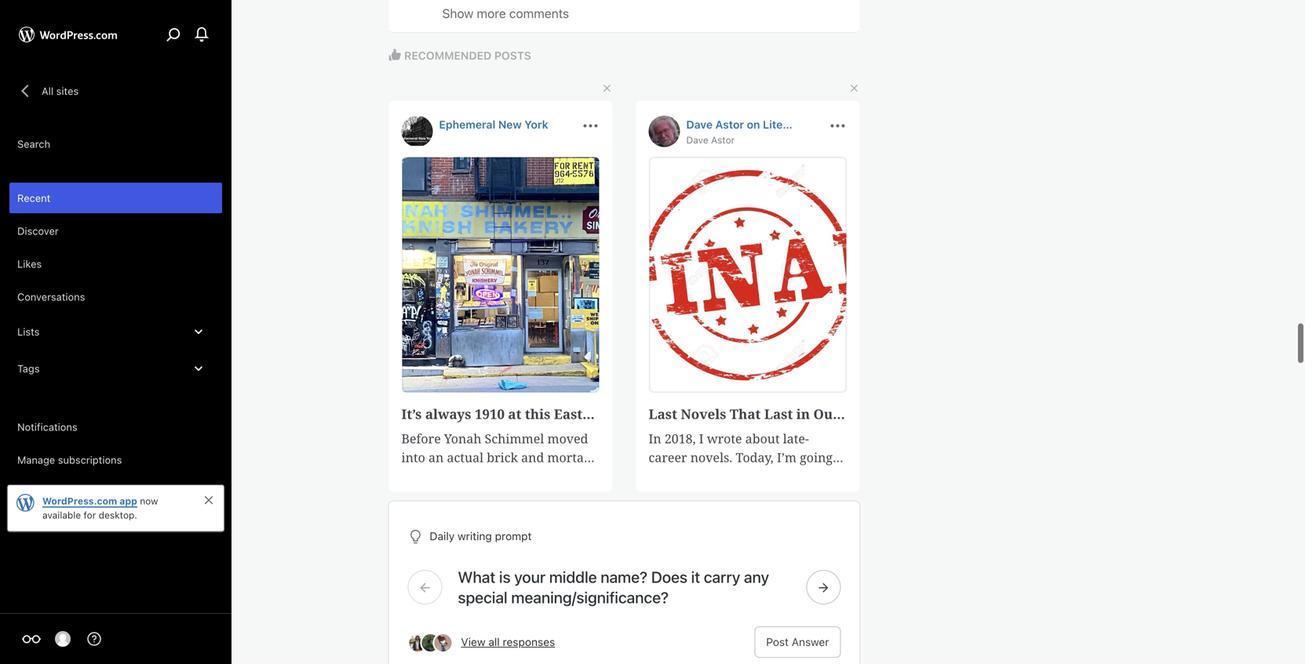 Task type: locate. For each thing, give the bounding box(es) containing it.
all
[[42, 85, 53, 97]]

search
[[17, 138, 50, 150]]

dave right "dave astor" image
[[687, 135, 709, 146]]

2 toggle menu image from the left
[[829, 117, 847, 136]]

daily
[[430, 530, 455, 543]]

recent
[[17, 192, 50, 204]]

2 dave from the top
[[687, 135, 709, 146]]

always
[[425, 406, 471, 424]]

notifications link
[[9, 412, 222, 443]]

1 vertical spatial dave
[[687, 135, 709, 146]]

notifications
[[17, 422, 77, 433]]

literature
[[763, 118, 815, 131]]

is
[[499, 569, 511, 587]]

ephemeral new york link
[[439, 118, 548, 131]]

1 dismiss this recommendation image from the left
[[602, 83, 613, 94]]

this
[[525, 406, 551, 424]]

0 horizontal spatial dismiss this recommendation image
[[602, 83, 613, 94]]

0 vertical spatial dave
[[687, 118, 713, 131]]

houston
[[402, 425, 459, 443]]

answered users image left answered users icon
[[408, 634, 428, 654]]

dismiss image
[[203, 495, 215, 507]]

last left in
[[765, 406, 793, 424]]

it's always 1910 at this east houston street knish shop
[[402, 406, 583, 443]]

new
[[498, 118, 522, 131]]

astor
[[716, 118, 744, 131], [711, 135, 735, 146]]

1 horizontal spatial dismiss this recommendation image
[[849, 83, 860, 94]]

app
[[120, 496, 137, 507]]

last up memories
[[649, 406, 677, 424]]

manage
[[17, 455, 55, 466]]

answered users image
[[408, 634, 428, 654], [420, 634, 441, 654]]

show more comments button
[[442, 2, 569, 25]]

daily writing prompt
[[430, 530, 532, 543]]

last
[[649, 406, 677, 424], [765, 406, 793, 424]]

novels
[[681, 406, 727, 424]]

recommended
[[404, 49, 492, 62]]

toggle menu image
[[581, 117, 600, 136], [829, 117, 847, 136]]

reader image
[[22, 630, 41, 649]]

show next prompt image
[[817, 581, 831, 595]]

astor left on
[[716, 118, 744, 131]]

dave
[[687, 118, 713, 131], [687, 135, 709, 146]]

writing prompt
[[458, 530, 532, 543]]

toggle menu image right 'york'
[[581, 117, 600, 136]]

1 vertical spatial astor
[[711, 135, 735, 146]]

answered users image left "view"
[[420, 634, 441, 654]]

answer
[[792, 636, 829, 649]]

astor down dave astor on literature link
[[711, 135, 735, 146]]

what
[[458, 569, 496, 587]]

ephemeralnewyork image
[[402, 116, 433, 147]]

available
[[42, 510, 81, 521]]

view all responses link
[[461, 635, 747, 651]]

dave up the dave astor 'link'
[[687, 118, 713, 131]]

0 horizontal spatial toggle menu image
[[581, 117, 600, 136]]

in
[[797, 406, 810, 424]]

1 horizontal spatial toggle menu image
[[829, 117, 847, 136]]

likes
[[17, 258, 42, 270]]

at
[[508, 406, 522, 424]]

view
[[461, 636, 486, 649]]

does
[[651, 569, 688, 587]]

dave astor on literature link
[[687, 118, 815, 131]]

name?
[[601, 569, 648, 587]]

middle
[[549, 569, 597, 587]]

post
[[766, 636, 789, 649]]

show
[[442, 6, 474, 21]]

0 horizontal spatial last
[[649, 406, 677, 424]]

toggle menu image for last novels that last in our memories
[[829, 117, 847, 136]]

1910
[[475, 406, 505, 424]]

2 dismiss this recommendation image from the left
[[849, 83, 860, 94]]

tags
[[17, 363, 40, 375]]

knish
[[506, 425, 544, 443]]

now
[[140, 496, 158, 507]]

show more comments
[[442, 6, 569, 21]]

any
[[744, 569, 769, 587]]

discover link
[[9, 216, 222, 247]]

1 horizontal spatial last
[[765, 406, 793, 424]]

on
[[747, 118, 760, 131]]

it
[[691, 569, 700, 587]]

carry
[[704, 569, 741, 587]]

meaning/significance?
[[511, 589, 669, 607]]

more
[[477, 6, 506, 21]]

wordpress.com app
[[42, 496, 137, 507]]

memories
[[649, 425, 716, 443]]

dismiss this recommendation image for it's always 1910 at this east houston street knish shop
[[602, 83, 613, 94]]

toggle menu image right "literature"
[[829, 117, 847, 136]]

dave astor link
[[687, 135, 735, 146]]

likes link
[[9, 249, 222, 279]]

dismiss this recommendation image
[[602, 83, 613, 94], [849, 83, 860, 94]]

show previous prompt image
[[418, 581, 432, 595]]

1 last from the left
[[649, 406, 677, 424]]

1 toggle menu image from the left
[[581, 117, 600, 136]]



Task type: describe. For each thing, give the bounding box(es) containing it.
discover
[[17, 225, 59, 237]]

manage subscriptions link
[[9, 445, 222, 476]]

subscriptions
[[58, 455, 122, 466]]

conversations
[[17, 291, 85, 303]]

recent link
[[9, 183, 222, 214]]

lists link
[[9, 315, 222, 349]]

all
[[489, 636, 500, 649]]

post answer link
[[755, 627, 841, 659]]

it's
[[402, 406, 422, 424]]

1 dave from the top
[[687, 118, 713, 131]]

1 answered users image from the left
[[408, 634, 428, 654]]

wordpress.com
[[42, 496, 117, 507]]

manage subscriptions
[[17, 455, 122, 466]]

special
[[458, 589, 508, 607]]

dave astor image
[[649, 116, 680, 147]]

now available for desktop.
[[42, 496, 158, 521]]

your
[[514, 569, 546, 587]]

for
[[84, 510, 96, 521]]

our
[[814, 406, 840, 424]]

search link
[[9, 129, 222, 159]]

0 vertical spatial astor
[[716, 118, 744, 131]]

desktop.
[[99, 510, 137, 521]]

posts
[[494, 49, 531, 62]]

view all responses
[[461, 636, 555, 649]]

keyboard_arrow_down image
[[191, 324, 206, 340]]

dismiss this recommendation image for last novels that last in our memories
[[849, 83, 860, 94]]

keyboard_arrow_down image
[[191, 361, 206, 377]]

recommended posts
[[404, 49, 531, 62]]

dave astor on literature dave astor
[[687, 118, 815, 146]]

lists
[[17, 326, 40, 338]]

ephemeral
[[439, 118, 496, 131]]

answered users image
[[433, 634, 453, 654]]

2 last from the left
[[765, 406, 793, 424]]

shop
[[547, 425, 580, 443]]

conversations link
[[9, 282, 222, 312]]

greg robinson image
[[55, 632, 71, 648]]

responses
[[503, 636, 555, 649]]

last novels that last in our memories
[[649, 406, 840, 443]]

tags link
[[9, 352, 222, 386]]

comments
[[509, 6, 569, 21]]

toggle menu image for it's always 1910 at this east houston street knish shop
[[581, 117, 600, 136]]

street
[[462, 425, 503, 443]]

york
[[525, 118, 548, 131]]

that
[[730, 406, 761, 424]]

east
[[554, 406, 583, 424]]

it's always 1910 at this east houston street knish shop link
[[402, 405, 600, 468]]

all sites
[[42, 85, 79, 97]]

what is your middle name? does it carry any special meaning/significance?
[[458, 569, 769, 607]]

sites
[[56, 85, 79, 97]]

last novels that last in our memories link
[[649, 405, 847, 468]]

2 answered users image from the left
[[420, 634, 441, 654]]

all sites link
[[9, 75, 86, 108]]

ephemeral new york
[[439, 118, 548, 131]]

post answer
[[766, 636, 829, 649]]



Task type: vqa. For each thing, say whether or not it's contained in the screenshot.
keyboard_arrow_down icon in Tags link
yes



